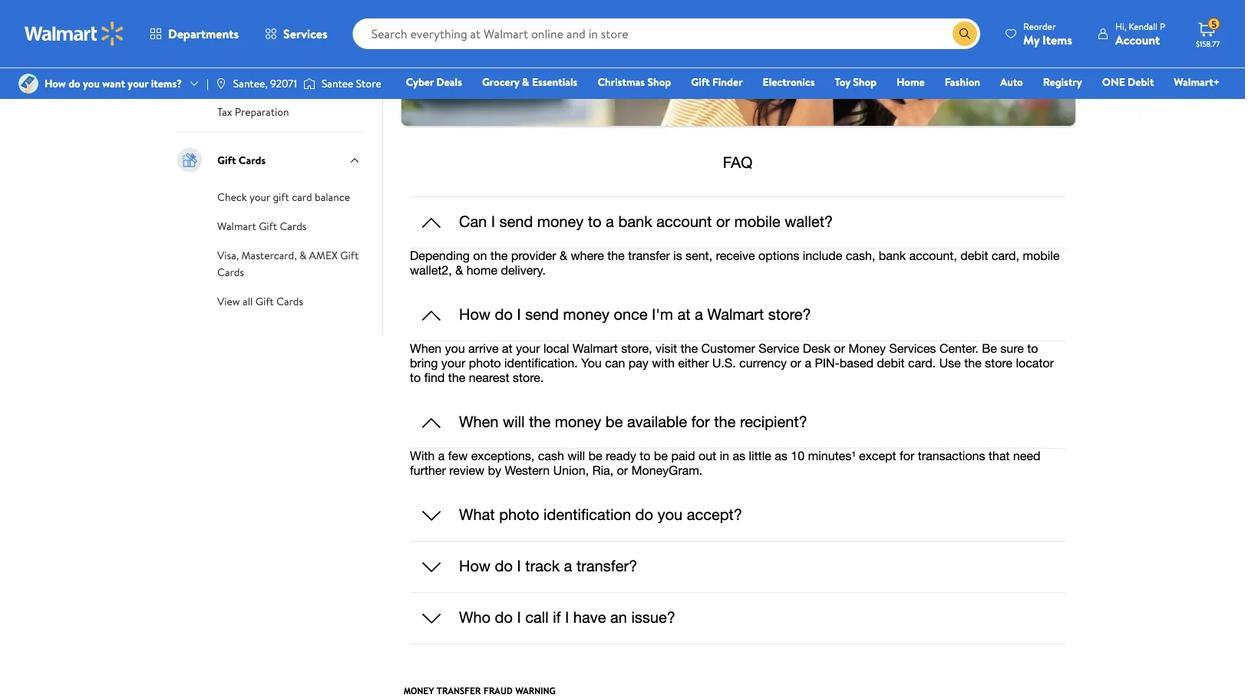 Task type: describe. For each thing, give the bounding box(es) containing it.
grocery & essentials
[[482, 74, 578, 89]]

 image for santee store
[[303, 76, 316, 91]]

check
[[217, 189, 247, 204]]

one
[[1103, 74, 1126, 89]]

view all gift cards
[[217, 294, 303, 309]]

toy shop
[[835, 74, 877, 89]]

cards down card
[[280, 219, 307, 234]]

shop for christmas shop
[[648, 74, 671, 89]]

departments button
[[137, 15, 252, 52]]

& for grocery
[[522, 74, 530, 89]]

check your gift card balance
[[217, 189, 350, 204]]

reorder
[[1024, 20, 1056, 33]]

cards inside visa, mastercard, & amex gift cards
[[217, 265, 244, 280]]

deposit & withdraw cash link
[[217, 15, 336, 32]]

grocery & essentials link
[[475, 74, 585, 90]]

you
[[83, 76, 100, 91]]

money for money orders
[[217, 46, 249, 61]]

one debit link
[[1096, 74, 1161, 90]]

home
[[897, 74, 925, 89]]

want
[[102, 76, 125, 91]]

card
[[292, 189, 312, 204]]

registry
[[1044, 74, 1083, 89]]

deposit
[[217, 17, 254, 32]]

departments
[[168, 25, 239, 42]]

cyber deals link
[[399, 74, 469, 90]]

home link
[[890, 74, 932, 90]]

money for money transfers
[[217, 75, 249, 90]]

visa,
[[217, 248, 239, 263]]

check your gift card balance link
[[217, 188, 350, 205]]

santee, 92071
[[233, 76, 297, 91]]

toy shop link
[[828, 74, 884, 90]]

& for deposit
[[256, 17, 263, 32]]

money orders link
[[217, 44, 284, 61]]

visa, mastercard, & amex gift cards link
[[217, 246, 359, 280]]

account
[[1116, 31, 1161, 48]]

transfers
[[251, 75, 294, 90]]

walmart gift cards
[[217, 219, 307, 234]]

 image for santee, 92071
[[215, 78, 227, 90]]

92071
[[270, 76, 297, 91]]

tax
[[217, 104, 232, 119]]

money transfers
[[217, 75, 294, 90]]

money orders
[[217, 46, 284, 61]]

Walmart Site-Wide search field
[[353, 18, 981, 49]]

preparation
[[235, 104, 289, 119]]

auto
[[1001, 74, 1024, 89]]

tax preparation link
[[217, 103, 289, 120]]

how do you want your items?
[[45, 76, 182, 91]]

gift up mastercard, at the top of page
[[259, 219, 277, 234]]

|
[[207, 76, 209, 91]]

0 horizontal spatial your
[[128, 76, 148, 91]]

items
[[1043, 31, 1073, 48]]

auto link
[[994, 74, 1030, 90]]

santee store
[[322, 76, 382, 91]]

toy
[[835, 74, 851, 89]]

gift right all
[[256, 294, 274, 309]]

christmas shop link
[[591, 74, 678, 90]]



Task type: locate. For each thing, give the bounding box(es) containing it.
1 vertical spatial your
[[250, 189, 270, 204]]

shop for toy shop
[[853, 74, 877, 89]]

& inside visa, mastercard, & amex gift cards
[[299, 248, 307, 263]]

p
[[1160, 20, 1166, 33]]

your
[[128, 76, 148, 91], [250, 189, 270, 204]]

essentials
[[532, 74, 578, 89]]

gift right "gift cards" image at the top of page
[[217, 153, 236, 168]]

christmas
[[598, 74, 645, 89]]

kendall
[[1129, 20, 1158, 33]]

1 vertical spatial &
[[522, 74, 530, 89]]

2 money from the top
[[217, 75, 249, 90]]

& right deposit
[[256, 17, 263, 32]]

1 horizontal spatial  image
[[303, 76, 316, 91]]

cards down visa,
[[217, 265, 244, 280]]

& left amex
[[299, 248, 307, 263]]

1 money from the top
[[217, 46, 249, 61]]

fashion link
[[938, 74, 988, 90]]

gift finder
[[691, 74, 743, 89]]

items?
[[151, 76, 182, 91]]

gift right amex
[[341, 248, 359, 263]]

view all gift cards link
[[217, 292, 303, 309]]

$158.77
[[1197, 38, 1221, 49]]

 image right 92071
[[303, 76, 316, 91]]

my
[[1024, 31, 1040, 48]]

mastercard,
[[242, 248, 297, 263]]

cash
[[313, 17, 336, 32]]

2 vertical spatial &
[[299, 248, 307, 263]]

money right |
[[217, 75, 249, 90]]

0 vertical spatial your
[[128, 76, 148, 91]]

&
[[256, 17, 263, 32], [522, 74, 530, 89], [299, 248, 307, 263]]

shop right christmas
[[648, 74, 671, 89]]

services
[[283, 25, 328, 42]]

walmart+
[[1175, 74, 1220, 89]]

santee
[[322, 76, 354, 91]]

visa, mastercard, & amex gift cards
[[217, 248, 359, 280]]

1 horizontal spatial shop
[[853, 74, 877, 89]]

balance
[[315, 189, 350, 204]]

Search search field
[[353, 18, 981, 49]]

& right grocery
[[522, 74, 530, 89]]

shop
[[648, 74, 671, 89], [853, 74, 877, 89]]

search icon image
[[959, 28, 972, 40]]

amex
[[309, 248, 338, 263]]

gift
[[273, 189, 289, 204]]

cards
[[239, 153, 266, 168], [280, 219, 307, 234], [217, 265, 244, 280], [277, 294, 303, 309]]

walmart+ link
[[1168, 74, 1227, 90]]

gift inside visa, mastercard, & amex gift cards
[[341, 248, 359, 263]]

 image
[[303, 76, 316, 91], [215, 78, 227, 90]]

fashion
[[945, 74, 981, 89]]

1 horizontal spatial &
[[299, 248, 307, 263]]

1 shop from the left
[[648, 74, 671, 89]]

cards down visa, mastercard, & amex gift cards
[[277, 294, 303, 309]]

your left gift on the left
[[250, 189, 270, 204]]

gift cards
[[217, 153, 266, 168]]

orders
[[252, 46, 284, 61]]

walmart image
[[25, 22, 124, 46]]

all
[[243, 294, 253, 309]]

deals
[[437, 74, 462, 89]]

0 horizontal spatial shop
[[648, 74, 671, 89]]

money transfers link
[[217, 73, 294, 90]]

gift finder link
[[684, 74, 750, 90]]

tax preparation
[[217, 104, 289, 119]]

services button
[[252, 15, 341, 52]]

0 horizontal spatial &
[[256, 17, 263, 32]]

do
[[68, 76, 80, 91]]

walmart
[[217, 219, 256, 234]]

shop right toy
[[853, 74, 877, 89]]

electronics link
[[756, 74, 822, 90]]

5
[[1212, 17, 1217, 30]]

christmas shop
[[598, 74, 671, 89]]

one debit
[[1103, 74, 1155, 89]]

hi, kendall p account
[[1116, 20, 1166, 48]]

cards up check
[[239, 153, 266, 168]]

0 vertical spatial &
[[256, 17, 263, 32]]

electronics
[[763, 74, 815, 89]]

view
[[217, 294, 240, 309]]

walmart gift cards link
[[217, 217, 307, 234]]

gift
[[691, 74, 710, 89], [217, 153, 236, 168], [259, 219, 277, 234], [341, 248, 359, 263], [256, 294, 274, 309]]

0 horizontal spatial  image
[[215, 78, 227, 90]]

cyber
[[406, 74, 434, 89]]

store
[[356, 76, 382, 91]]

registry link
[[1037, 74, 1090, 90]]

 image right |
[[215, 78, 227, 90]]

debit
[[1128, 74, 1155, 89]]

money
[[217, 46, 249, 61], [217, 75, 249, 90]]

finder
[[713, 74, 743, 89]]

money down deposit
[[217, 46, 249, 61]]

2 horizontal spatial &
[[522, 74, 530, 89]]

reorder my items
[[1024, 20, 1073, 48]]

1 vertical spatial money
[[217, 75, 249, 90]]

hi,
[[1116, 20, 1127, 33]]

santee,
[[233, 76, 268, 91]]

gift left finder
[[691, 74, 710, 89]]

gift cards image
[[174, 145, 205, 176]]

deposit & withdraw cash
[[217, 17, 336, 32]]

2 shop from the left
[[853, 74, 877, 89]]

 image
[[18, 74, 38, 94]]

withdraw
[[266, 17, 310, 32]]

cyber deals
[[406, 74, 462, 89]]

your right want
[[128, 76, 148, 91]]

0 vertical spatial money
[[217, 46, 249, 61]]

how
[[45, 76, 66, 91]]

grocery
[[482, 74, 520, 89]]

1 horizontal spatial your
[[250, 189, 270, 204]]



Task type: vqa. For each thing, say whether or not it's contained in the screenshot.
the Search icon
yes



